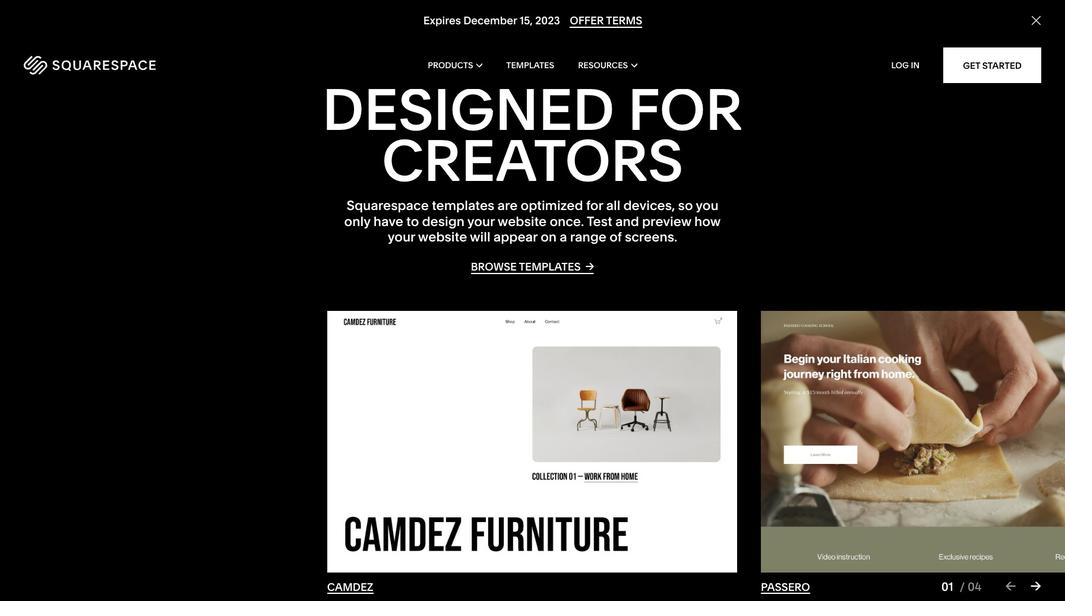 Task type: describe. For each thing, give the bounding box(es) containing it.
in
[[911, 60, 920, 71]]

you
[[696, 198, 718, 214]]

expires
[[423, 14, 461, 27]]

terms
[[606, 14, 642, 27]]

december
[[463, 14, 517, 27]]

offer terms
[[569, 14, 642, 27]]

offer
[[569, 14, 604, 27]]

devices,
[[623, 198, 675, 214]]

products
[[428, 60, 473, 71]]

camdez
[[327, 581, 373, 594]]

products button
[[428, 42, 482, 89]]

log
[[891, 60, 909, 71]]

templates for browse
[[519, 260, 581, 274]]

0 horizontal spatial website
[[418, 229, 467, 245]]

browse templates →
[[471, 259, 594, 274]]

so
[[678, 198, 693, 214]]

will
[[470, 229, 490, 245]]

resources
[[578, 60, 628, 71]]

passero template image
[[761, 311, 1065, 573]]

appear
[[493, 229, 538, 245]]

squarespace
[[347, 198, 429, 214]]

04
[[968, 581, 982, 595]]

1 horizontal spatial →
[[1030, 579, 1041, 595]]

preview
[[642, 214, 691, 230]]

15,
[[519, 14, 532, 27]]

of
[[610, 229, 622, 245]]

→ inside browse templates →
[[585, 259, 594, 273]]

have
[[373, 214, 403, 230]]

squarespace logo image
[[24, 56, 156, 75]]

camdez template image
[[327, 311, 737, 573]]

are
[[497, 198, 518, 214]]

/
[[960, 581, 965, 595]]

once.
[[550, 214, 584, 230]]

a
[[560, 229, 567, 245]]

to
[[406, 214, 419, 230]]

designed for creators
[[322, 75, 743, 196]]

templates
[[506, 60, 554, 71]]

templates for squarespace
[[432, 198, 494, 214]]

0 horizontal spatial your
[[388, 229, 415, 245]]

how
[[694, 214, 721, 230]]



Task type: locate. For each thing, give the bounding box(es) containing it.
squarespace templates are optimized for all devices, so you only have to design your website once. test and preview how your website will appear on a range of screens.
[[344, 198, 721, 245]]

your
[[467, 214, 495, 230], [388, 229, 415, 245]]

/ 04
[[960, 581, 982, 595]]

1 horizontal spatial templates
[[519, 260, 581, 274]]

your down 'squarespace' on the top of page
[[388, 229, 415, 245]]

1 vertical spatial for
[[586, 198, 603, 214]]

get
[[963, 60, 980, 71]]

passero button
[[761, 581, 810, 595]]

→ button
[[1030, 579, 1041, 595]]

templates inside browse templates →
[[519, 260, 581, 274]]

offer terms link
[[569, 14, 642, 28]]

log             in
[[891, 60, 920, 71]]

squarespace logo link
[[24, 56, 227, 75]]

expires december 15, 2023
[[423, 14, 560, 27]]

0 horizontal spatial for
[[586, 198, 603, 214]]

passero
[[761, 581, 810, 594]]

2023
[[535, 14, 560, 27]]

get started
[[963, 60, 1022, 71]]

templates
[[432, 198, 494, 214], [519, 260, 581, 274]]

started
[[982, 60, 1022, 71]]

0 horizontal spatial →
[[585, 259, 594, 273]]

templates link
[[506, 42, 554, 89]]

design
[[422, 214, 465, 230]]

templates up will
[[432, 198, 494, 214]]

website
[[498, 214, 547, 230], [418, 229, 467, 245]]

creators
[[382, 126, 683, 196]]

resources button
[[578, 42, 637, 89]]

1 horizontal spatial website
[[498, 214, 547, 230]]

and
[[615, 214, 639, 230]]

all
[[606, 198, 620, 214]]

templates down on
[[519, 260, 581, 274]]

designed
[[322, 75, 615, 145]]

log             in link
[[891, 60, 920, 71]]

optimized
[[521, 198, 583, 214]]

0 vertical spatial →
[[585, 259, 594, 273]]

for inside squarespace templates are optimized for all devices, so you only have to design your website once. test and preview how your website will appear on a range of screens.
[[586, 198, 603, 214]]

0 vertical spatial templates
[[432, 198, 494, 214]]

camdez button
[[327, 581, 373, 595]]

only
[[344, 214, 370, 230]]

0 vertical spatial for
[[628, 75, 743, 145]]

1 horizontal spatial your
[[467, 214, 495, 230]]

range
[[570, 229, 606, 245]]

01
[[941, 581, 953, 595]]

on
[[541, 229, 557, 245]]

test
[[587, 214, 612, 230]]

for
[[628, 75, 743, 145], [586, 198, 603, 214]]

1 horizontal spatial for
[[628, 75, 743, 145]]

0 horizontal spatial templates
[[432, 198, 494, 214]]

1 vertical spatial →
[[1030, 579, 1041, 595]]

screens.
[[625, 229, 677, 245]]

get started link
[[943, 48, 1041, 83]]

browse
[[471, 260, 517, 274]]

for inside designed for creators
[[628, 75, 743, 145]]

1 vertical spatial templates
[[519, 260, 581, 274]]

your left are
[[467, 214, 495, 230]]

→
[[585, 259, 594, 273], [1030, 579, 1041, 595]]

templates inside squarespace templates are optimized for all devices, so you only have to design your website once. test and preview how your website will appear on a range of screens.
[[432, 198, 494, 214]]



Task type: vqa. For each thing, say whether or not it's contained in the screenshot.
templates in Squarespace templates are optimized for all devices, so you only have to design your website once. Test and preview how your website will appear on a range of screens.
yes



